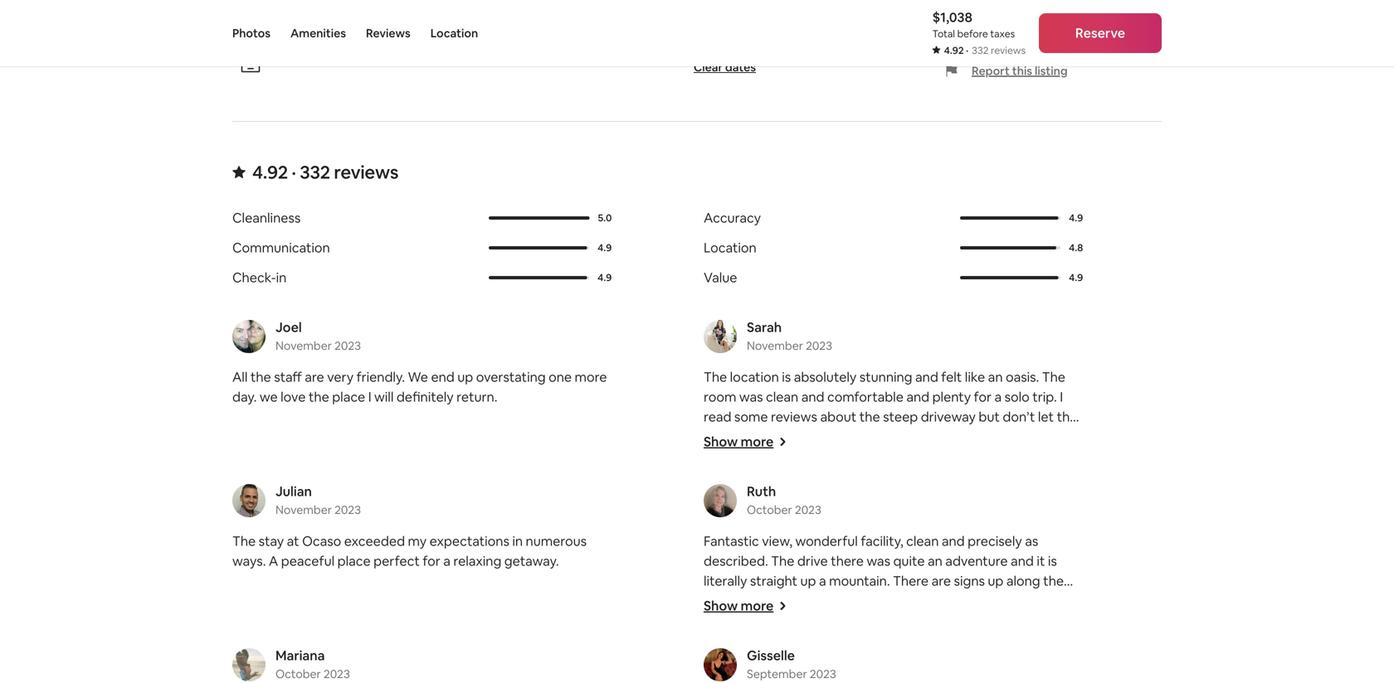Task type: vqa. For each thing, say whether or not it's contained in the screenshot.
listing
yes



Task type: describe. For each thing, give the bounding box(es) containing it.
dates
[[725, 60, 756, 75]]

there.
[[907, 593, 943, 610]]

0 horizontal spatial with
[[770, 633, 796, 650]]

you:
[[774, 429, 800, 446]]

ocaso's place is usually fully booked.
[[873, 0, 1082, 23]]

when
[[768, 673, 801, 684]]

felt
[[941, 369, 962, 386]]

fully
[[917, 6, 942, 23]]

ocaso inside fantastic view, wonderful facility, clean and precisely as described. the drive there was quite an adventure and it is literally straight up a mountain. there are signs up along the route luckily to assist you getting there. i am talking major huge hills folks.  the neighbors are quite loud and borderline obnoxious with their noise everything but the view is unbelieveable, the place is clean. we had a problem with the bathroom when we first checked in and ocaso wa
[[947, 673, 986, 684]]

listing
[[1035, 63, 1068, 78]]

clear
[[694, 60, 723, 75]]

and left it
[[1011, 553, 1034, 570]]

friendly.
[[357, 369, 405, 386]]

julian image
[[232, 485, 266, 518]]

a up assist
[[819, 573, 826, 590]]

about
[[820, 409, 857, 426]]

julian
[[276, 483, 312, 500]]

report this listing button
[[945, 63, 1068, 78]]

we inside all the staff are very friendly. we end up overstating one more day. we love the place i will definitely return.
[[408, 369, 428, 386]]

up up talking
[[988, 573, 1004, 590]]

september
[[747, 667, 807, 682]]

stay
[[259, 533, 284, 550]]

is right it
[[1048, 553, 1057, 570]]

and left felt
[[916, 369, 939, 386]]

$1,038 total before taxes
[[933, 9, 1015, 40]]

photos button
[[232, 0, 271, 66]]

4.9 for communication
[[598, 241, 612, 254]]

assist
[[796, 593, 830, 610]]

28
[[242, 12, 256, 27]]

don't
[[1003, 409, 1035, 426]]

the down "borderline"
[[1048, 653, 1069, 670]]

and down the absolutely
[[802, 389, 825, 406]]

november for julian
[[276, 503, 332, 518]]

at
[[287, 533, 299, 550]]

neighbors
[[824, 613, 885, 630]]

exceeded
[[344, 533, 405, 550]]

here.
[[937, 449, 967, 466]]

check-
[[232, 269, 276, 286]]

for inside the stay at ocaso exceeded my expectations in numerous ways. a peaceful place perfect for a relaxing getaway.
[[423, 553, 441, 570]]

all the staff are very friendly. we end up overstating one more day. we love the place i will definitely return.
[[232, 369, 607, 406]]

and down 'had'
[[921, 673, 944, 684]]

0 horizontal spatial 4.92
[[252, 161, 288, 184]]

sarah image
[[704, 320, 737, 354]]

november for joel
[[276, 339, 332, 354]]

clean.
[[866, 653, 902, 670]]

checked
[[852, 673, 905, 684]]

literally
[[704, 573, 747, 590]]

return.
[[457, 389, 498, 406]]

1 vertical spatial are
[[932, 573, 951, 590]]

had
[[928, 653, 951, 670]]

25, sunday, february 2024. available, but has no eligible checkout date, due to the 2 night stay requirement. button
[[509, 2, 544, 37]]

perfect
[[374, 553, 420, 570]]

loud
[[945, 613, 972, 630]]

i right trip.
[[1060, 389, 1063, 406]]

2 vertical spatial are
[[888, 613, 908, 630]]

it
[[1037, 553, 1045, 570]]

fantastic view, wonderful facility, clean and precisely as described. the drive there was quite an adventure and it is literally straight up a mountain. there are signs up along the route luckily to assist you getting there. i am talking major huge hills folks.  the neighbors are quite loud and borderline obnoxious with their noise everything but the view is unbelieveable, the place is clean. we had a problem with the bathroom when we first checked in and ocaso wa
[[704, 533, 1069, 684]]

unbelieveable,
[[704, 653, 792, 670]]

relaxing
[[454, 553, 502, 570]]

the down comfortable
[[860, 409, 880, 426]]

0 vertical spatial quite
[[893, 553, 925, 570]]

and up steep
[[907, 389, 930, 406]]

nights
[[896, 449, 934, 466]]

is inside ocaso's place is usually fully booked.
[[1073, 0, 1082, 6]]

was for room
[[739, 389, 763, 406]]

clear dates button
[[687, 53, 763, 81]]

numerous
[[526, 533, 587, 550]]

2023 for julian
[[335, 503, 361, 518]]

sarah november 2023
[[747, 319, 833, 354]]

precisely
[[968, 533, 1022, 550]]

the down their
[[794, 653, 815, 670]]

problem
[[964, 653, 1016, 670]]

definitely inside the location is absolutely stunning and felt like an oasis. the room was clean and comfortable and plenty for a solo trip. i read some reviews about the steep driveway but don't let that discourage you: the drive up is part of the adventure! i would definitely recommend a couple nights here.
[[704, 449, 761, 466]]

is right location
[[782, 369, 791, 386]]

for inside the location is absolutely stunning and felt like an oasis. the room was clean and comfortable and plenty for a solo trip. i read some reviews about the steep driveway but don't let that discourage you: the drive up is part of the adventure! i would definitely recommend a couple nights here.
[[974, 389, 992, 406]]

ocaso inside the stay at ocaso exceeded my expectations in numerous ways. a peaceful place perfect for a relaxing getaway.
[[302, 533, 341, 550]]

gisselle september 2023
[[747, 648, 836, 682]]

place inside the stay at ocaso exceeded my expectations in numerous ways. a peaceful place perfect for a relaxing getaway.
[[338, 553, 371, 570]]

1 horizontal spatial ·
[[966, 44, 969, 57]]

more inside all the staff are very friendly. we end up overstating one more day. we love the place i will definitely return.
[[575, 369, 607, 386]]

mountain.
[[829, 573, 890, 590]]

up inside all the staff are very friendly. we end up overstating one more day. we love the place i will definitely return.
[[458, 369, 473, 386]]

the right love
[[309, 389, 329, 406]]

1 vertical spatial 4.92 · 332 reviews
[[252, 161, 399, 184]]

the down assist
[[798, 613, 821, 630]]

gisselle
[[747, 648, 795, 665]]

joel
[[276, 319, 302, 336]]

folks.
[[763, 613, 795, 630]]

getaway.
[[504, 553, 559, 570]]

steep
[[883, 409, 918, 426]]

location button
[[431, 0, 478, 66]]

report
[[972, 63, 1010, 78]]

talking
[[974, 593, 1015, 610]]

mariana
[[276, 648, 325, 665]]

show more button for location
[[704, 434, 787, 451]]

but
[[935, 633, 960, 650]]

accuracy
[[704, 209, 761, 227]]

the down the view,
[[771, 553, 795, 570]]

staff
[[274, 369, 302, 386]]

0 horizontal spatial ·
[[292, 161, 296, 184]]

an inside fantastic view, wonderful facility, clean and precisely as described. the drive there was quite an adventure and it is literally straight up a mountain. there are signs up along the route luckily to assist you getting there. i am talking major huge hills folks.  the neighbors are quite loud and borderline obnoxious with their noise everything but the view is unbelieveable, the place is clean. we had a problem with the bathroom when we first checked in and ocaso wa
[[928, 553, 943, 570]]

0 vertical spatial 4.92
[[944, 44, 964, 57]]

hills
[[738, 613, 760, 630]]

is left part
[[878, 429, 887, 446]]

noise
[[831, 633, 863, 650]]

0 vertical spatial 4.92 · 332 reviews
[[944, 44, 1026, 57]]

i down don't
[[1027, 429, 1030, 446]]

1 horizontal spatial 332
[[972, 44, 989, 57]]

mariana october 2023
[[276, 648, 350, 682]]

would
[[1033, 429, 1070, 446]]

borderline
[[1001, 613, 1064, 630]]

major
[[1018, 593, 1053, 610]]

clean inside the location is absolutely stunning and felt like an oasis. the room was clean and comfortable and plenty for a solo trip. i read some reviews about the steep driveway but don't let that discourage you: the drive up is part of the adventure! i would definitely recommend a couple nights here.
[[766, 389, 799, 406]]

4.9 for value
[[1069, 271, 1083, 284]]

to
[[780, 593, 793, 610]]

signs
[[954, 573, 985, 590]]

booked.
[[945, 6, 995, 23]]

is right view
[[1018, 633, 1027, 650]]

amenities button
[[290, 0, 346, 66]]

reviews
[[366, 26, 411, 41]]

the up "recommend"
[[803, 429, 823, 446]]

in inside fantastic view, wonderful facility, clean and precisely as described. the drive there was quite an adventure and it is literally straight up a mountain. there are signs up along the route luckily to assist you getting there. i am talking major huge hills folks.  the neighbors are quite loud and borderline obnoxious with their noise everything but the view is unbelieveable, the place is clean. we had a problem with the bathroom when we first checked in and ocaso wa
[[908, 673, 918, 684]]

4.8
[[1069, 241, 1083, 254]]

ruth october 2023
[[747, 483, 822, 518]]

the inside the stay at ocaso exceeded my expectations in numerous ways. a peaceful place perfect for a relaxing getaway.
[[232, 533, 256, 550]]

a left "solo"
[[995, 389, 1002, 406]]

report this listing
[[972, 63, 1068, 78]]

show more for fantastic
[[704, 598, 774, 615]]

total
[[933, 27, 955, 40]]

place inside ocaso's place is usually fully booked.
[[1037, 0, 1070, 6]]

expectations
[[430, 533, 509, 550]]



Task type: locate. For each thing, give the bounding box(es) containing it.
1 vertical spatial reviews
[[334, 161, 399, 184]]

0 horizontal spatial reviews
[[334, 161, 399, 184]]

huge
[[704, 613, 735, 630]]

1 vertical spatial an
[[928, 553, 943, 570]]

with down folks.
[[770, 633, 796, 650]]

show for fantastic view, wonderful facility, clean and precisely as described. the drive there was quite an adventure and it is literally straight up a mountain. there are signs up along the route luckily to assist you getting there. i am talking major huge hills folks.  the neighbors are quite loud and borderline obnoxious with their noise everything but the view is unbelieveable, the place is clean. we had a problem with the bathroom when we first checked in and ocaso wa
[[704, 598, 738, 615]]

1 vertical spatial drive
[[798, 553, 828, 570]]

1 horizontal spatial location
[[704, 239, 757, 256]]

october
[[747, 503, 792, 518], [276, 667, 321, 682]]

show down literally
[[704, 598, 738, 615]]

0 vertical spatial reviews
[[991, 44, 1026, 57]]

adventure
[[946, 553, 1008, 570]]

4.9 for check-in
[[598, 271, 612, 284]]

the up ways.
[[232, 533, 256, 550]]

this
[[1012, 63, 1033, 78]]

the up trip.
[[1042, 369, 1066, 386]]

there
[[893, 573, 929, 590]]

2 vertical spatial in
[[908, 673, 918, 684]]

everything
[[866, 633, 932, 650]]

1 horizontal spatial clean
[[906, 533, 939, 550]]

2023 up wonderful
[[795, 503, 822, 518]]

reviews button
[[366, 0, 411, 66]]

an
[[988, 369, 1003, 386], [928, 553, 943, 570]]

0 vertical spatial 332
[[972, 44, 989, 57]]

location down accuracy
[[704, 239, 757, 256]]

2023 up exceeded
[[335, 503, 361, 518]]

ruth image
[[704, 485, 737, 518], [704, 485, 737, 518]]

place inside all the staff are very friendly. we end up overstating one more day. we love the place i will definitely return.
[[332, 389, 365, 406]]

was for there
[[867, 553, 891, 570]]

usually
[[873, 6, 914, 23]]

the
[[704, 369, 727, 386], [1042, 369, 1066, 386], [232, 533, 256, 550], [771, 553, 795, 570], [798, 613, 821, 630]]

2023 up very on the left bottom of page
[[335, 339, 361, 354]]

more for the
[[741, 434, 774, 451]]

the up room
[[704, 369, 727, 386]]

part
[[890, 429, 916, 446]]

we
[[408, 369, 428, 386], [905, 653, 925, 670]]

along
[[1007, 573, 1041, 590]]

·
[[966, 44, 969, 57], [292, 161, 296, 184]]

2 show more button from the top
[[704, 598, 787, 615]]

all
[[232, 369, 248, 386]]

2 vertical spatial reviews
[[771, 409, 818, 426]]

1 horizontal spatial in
[[512, 533, 523, 550]]

are up everything
[[888, 613, 908, 630]]

room
[[704, 389, 737, 406]]

the stay at ocaso exceeded my expectations in numerous ways. a peaceful place perfect for a relaxing getaway.
[[232, 533, 587, 570]]

2023 up the absolutely
[[806, 339, 833, 354]]

list
[[226, 319, 1169, 684]]

an right like
[[988, 369, 1003, 386]]

1 vertical spatial show
[[704, 598, 738, 615]]

1 vertical spatial october
[[276, 667, 321, 682]]

i left am
[[945, 593, 949, 610]]

332 down before
[[972, 44, 989, 57]]

the down it
[[1043, 573, 1064, 590]]

2023 for ruth
[[795, 503, 822, 518]]

0 horizontal spatial in
[[276, 269, 287, 286]]

up up the couple
[[860, 429, 875, 446]]

4.9
[[1069, 212, 1083, 224], [598, 241, 612, 254], [598, 271, 612, 284], [1069, 271, 1083, 284]]

30 button
[[304, 2, 340, 37]]

place
[[1037, 0, 1070, 6], [332, 389, 365, 406], [338, 553, 371, 570], [818, 653, 851, 670]]

26, monday, february 2024. this day is only available for checkout. button
[[545, 2, 580, 37]]

my
[[408, 533, 427, 550]]

an up 'there' on the bottom right
[[928, 553, 943, 570]]

2023 inside julian november 2023
[[335, 503, 361, 518]]

communication
[[232, 239, 330, 256]]

show down read
[[704, 434, 738, 451]]

end
[[431, 369, 455, 386]]

view
[[987, 633, 1015, 650]]

location right 'reviews'
[[431, 26, 478, 41]]

are left very on the left bottom of page
[[305, 369, 324, 386]]

peaceful
[[281, 553, 335, 570]]

as
[[1025, 533, 1039, 550]]

we left 'had'
[[905, 653, 925, 670]]

0 vertical spatial an
[[988, 369, 1003, 386]]

0 vertical spatial we
[[408, 369, 428, 386]]

we right day.
[[260, 389, 278, 406]]

4.92 · 332 reviews
[[944, 44, 1026, 57], [252, 161, 399, 184]]

let
[[1038, 409, 1054, 426]]

$1,038
[[933, 9, 973, 26]]

described.
[[704, 553, 768, 570]]

day.
[[232, 389, 257, 406]]

1 show from the top
[[704, 434, 738, 451]]

i inside fantastic view, wonderful facility, clean and precisely as described. the drive there was quite an adventure and it is literally straight up a mountain. there are signs up along the route luckily to assist you getting there. i am talking major huge hills folks.  the neighbors are quite loud and borderline obnoxious with their noise everything but the view is unbelieveable, the place is clean. we had a problem with the bathroom when we first checked in and ocaso wa
[[945, 593, 949, 610]]

november down sarah
[[747, 339, 803, 354]]

show more button down literally
[[704, 598, 787, 615]]

driveway
[[921, 409, 976, 426]]

rated 4.8 out of 5 stars for location image
[[960, 246, 1061, 250], [960, 246, 1057, 250]]

october for mariana
[[276, 667, 321, 682]]

28 button
[[231, 2, 267, 37]]

0 horizontal spatial definitely
[[397, 389, 454, 406]]

show more down literally
[[704, 598, 774, 615]]

0 horizontal spatial october
[[276, 667, 321, 682]]

an inside the location is absolutely stunning and felt like an oasis. the room was clean and comfortable and plenty for a solo trip. i read some reviews about the steep driveway but don't let that discourage you: the drive up is part of the adventure! i would definitely recommend a couple nights here.
[[988, 369, 1003, 386]]

with down "borderline"
[[1018, 653, 1045, 670]]

ocaso down problem
[[947, 673, 986, 684]]

1 vertical spatial we
[[905, 653, 925, 670]]

reviews
[[991, 44, 1026, 57], [334, 161, 399, 184], [771, 409, 818, 426]]

0 vertical spatial we
[[260, 389, 278, 406]]

for down my
[[423, 553, 441, 570]]

julian november 2023
[[276, 483, 361, 518]]

1 horizontal spatial for
[[974, 389, 992, 406]]

1 horizontal spatial are
[[888, 613, 908, 630]]

was up some
[[739, 389, 763, 406]]

joel image
[[232, 320, 266, 354], [232, 320, 266, 354]]

0 horizontal spatial ocaso
[[302, 533, 341, 550]]

1 vertical spatial was
[[867, 553, 891, 570]]

2 vertical spatial more
[[741, 598, 774, 615]]

1 horizontal spatial 4.92 · 332 reviews
[[944, 44, 1026, 57]]

show more button
[[704, 434, 787, 451], [704, 598, 787, 615]]

drive inside fantastic view, wonderful facility, clean and precisely as described. the drive there was quite an adventure and it is literally straight up a mountain. there are signs up along the route luckily to assist you getting there. i am talking major huge hills folks.  the neighbors are quite loud and borderline obnoxious with their noise everything but the view is unbelieveable, the place is clean. we had a problem with the bathroom when we first checked in and ocaso wa
[[798, 553, 828, 570]]

reviews inside the location is absolutely stunning and felt like an oasis. the room was clean and comfortable and plenty for a solo trip. i read some reviews about the steep driveway but don't let that discourage you: the drive up is part of the adventure! i would definitely recommend a couple nights here.
[[771, 409, 818, 426]]

0 vertical spatial ocaso
[[302, 533, 341, 550]]

list containing joel
[[226, 319, 1169, 684]]

check-in
[[232, 269, 287, 286]]

1 show more button from the top
[[704, 434, 787, 451]]

2 show more from the top
[[704, 598, 774, 615]]

there
[[831, 553, 864, 570]]

i left will
[[368, 389, 371, 406]]

4.92 down total
[[944, 44, 964, 57]]

obnoxious
[[704, 633, 767, 650]]

in right checked
[[908, 673, 918, 684]]

2023 inside the joel november 2023
[[335, 339, 361, 354]]

was down facility,
[[867, 553, 891, 570]]

drive down the about
[[826, 429, 857, 446]]

october for ruth
[[747, 503, 792, 518]]

27, tuesday, february 2024. unavailable button
[[582, 2, 617, 37]]

2023 inside mariana october 2023
[[324, 667, 350, 682]]

rated 5.0 out of 5 stars for cleanliness image
[[489, 217, 590, 220], [489, 217, 590, 220]]

the right the all
[[251, 369, 271, 386]]

and up adventure
[[942, 533, 965, 550]]

4.92
[[944, 44, 964, 57], [252, 161, 288, 184]]

2023 for sarah
[[806, 339, 833, 354]]

0 horizontal spatial for
[[423, 553, 441, 570]]

the right of
[[935, 429, 956, 446]]

show for the location is absolutely stunning and felt like an oasis. the room was clean and comfortable and plenty for a solo trip. i read some reviews about the steep driveway but don't let that discourage you: the drive up is part of the adventure! i would definitely recommend a couple nights here.
[[704, 434, 738, 451]]

up inside the location is absolutely stunning and felt like an oasis. the room was clean and comfortable and plenty for a solo trip. i read some reviews about the steep driveway but don't let that discourage you: the drive up is part of the adventure! i would definitely recommend a couple nights here.
[[860, 429, 875, 446]]

· up cleanliness
[[292, 161, 296, 184]]

29, thursday, february 2024. unavailable button
[[655, 2, 690, 37]]

1 vertical spatial clean
[[906, 533, 939, 550]]

up up assist
[[801, 573, 816, 590]]

location
[[431, 26, 478, 41], [704, 239, 757, 256]]

in down communication
[[276, 269, 287, 286]]

absolutely
[[794, 369, 857, 386]]

place up first at the right
[[818, 653, 851, 670]]

0 horizontal spatial clean
[[766, 389, 799, 406]]

route
[[704, 593, 737, 610]]

november down joel
[[276, 339, 332, 354]]

for up but
[[974, 389, 992, 406]]

more down some
[[741, 434, 774, 451]]

view,
[[762, 533, 793, 550]]

we left end
[[408, 369, 428, 386]]

fantastic
[[704, 533, 759, 550]]

0 horizontal spatial location
[[431, 26, 478, 41]]

november inside the joel november 2023
[[276, 339, 332, 354]]

julian image
[[232, 485, 266, 518]]

4.9 for accuracy
[[1069, 212, 1083, 224]]

a left the couple
[[842, 449, 849, 466]]

recommend
[[764, 449, 839, 466]]

show more button down some
[[704, 434, 787, 451]]

· down before
[[966, 44, 969, 57]]

1 horizontal spatial reviews
[[771, 409, 818, 426]]

mariana image
[[232, 649, 266, 682], [232, 649, 266, 682]]

and down talking
[[975, 613, 998, 630]]

overstating
[[476, 369, 546, 386]]

is up reserve
[[1073, 0, 1082, 6]]

october inside the ruth october 2023
[[747, 503, 792, 518]]

0 vertical spatial more
[[575, 369, 607, 386]]

in up getaway.
[[512, 533, 523, 550]]

we left first at the right
[[804, 673, 822, 684]]

bathroom
[[704, 673, 765, 684]]

2023
[[335, 339, 361, 354], [806, 339, 833, 354], [335, 503, 361, 518], [795, 503, 822, 518], [324, 667, 350, 682], [810, 667, 836, 682]]

show more button for view,
[[704, 598, 787, 615]]

0 vertical spatial october
[[747, 503, 792, 518]]

1 vertical spatial we
[[804, 673, 822, 684]]

1 horizontal spatial with
[[1018, 653, 1045, 670]]

a down the expectations
[[443, 553, 451, 570]]

2023 down the mariana
[[324, 667, 350, 682]]

and
[[916, 369, 939, 386], [802, 389, 825, 406], [907, 389, 930, 406], [942, 533, 965, 550], [1011, 553, 1034, 570], [975, 613, 998, 630], [921, 673, 944, 684]]

october down the mariana
[[276, 667, 321, 682]]

1 vertical spatial show more
[[704, 598, 774, 615]]

1 vertical spatial ocaso
[[947, 673, 986, 684]]

1 vertical spatial definitely
[[704, 449, 761, 466]]

0 horizontal spatial are
[[305, 369, 324, 386]]

0 vertical spatial was
[[739, 389, 763, 406]]

1 vertical spatial with
[[1018, 653, 1045, 670]]

0 vertical spatial are
[[305, 369, 324, 386]]

4.92 · 332 reviews down before
[[944, 44, 1026, 57]]

ocaso up the peaceful on the left bottom of the page
[[302, 533, 341, 550]]

2 horizontal spatial reviews
[[991, 44, 1026, 57]]

4.92 up cleanliness
[[252, 161, 288, 184]]

0 horizontal spatial 4.92 · 332 reviews
[[252, 161, 399, 184]]

show more down some
[[704, 434, 774, 451]]

2 show from the top
[[704, 598, 738, 615]]

0 vertical spatial with
[[770, 633, 796, 650]]

rated 4.9 out of 5 stars for accuracy image
[[960, 217, 1061, 220], [960, 217, 1059, 220]]

5.0
[[598, 212, 612, 224]]

2023 down their
[[810, 667, 836, 682]]

1 horizontal spatial was
[[867, 553, 891, 570]]

definitely down discourage
[[704, 449, 761, 466]]

2023 inside the 'sarah november 2023'
[[806, 339, 833, 354]]

0 vertical spatial drive
[[826, 429, 857, 446]]

definitely down end
[[397, 389, 454, 406]]

1 horizontal spatial 4.92
[[944, 44, 964, 57]]

0 horizontal spatial an
[[928, 553, 943, 570]]

drive inside the location is absolutely stunning and felt like an oasis. the room was clean and comfortable and plenty for a solo trip. i read some reviews about the steep driveway but don't let that discourage you: the drive up is part of the adventure! i would definitely recommend a couple nights here.
[[826, 429, 857, 446]]

1 show more from the top
[[704, 434, 774, 451]]

0 vertical spatial location
[[431, 26, 478, 41]]

drive down wonderful
[[798, 553, 828, 570]]

0 vertical spatial for
[[974, 389, 992, 406]]

plenty
[[933, 389, 971, 406]]

2023 for gisselle
[[810, 667, 836, 682]]

rated 4.9 out of 5 stars for check-in image
[[489, 276, 589, 280], [489, 276, 587, 280]]

more left to
[[741, 598, 774, 615]]

1 vertical spatial in
[[512, 533, 523, 550]]

definitely inside all the staff are very friendly. we end up overstating one more day. we love the place i will definitely return.
[[397, 389, 454, 406]]

0 vertical spatial show more
[[704, 434, 774, 451]]

0 vertical spatial definitely
[[397, 389, 454, 406]]

are inside all the staff are very friendly. we end up overstating one more day. we love the place i will definitely return.
[[305, 369, 324, 386]]

clean right facility,
[[906, 533, 939, 550]]

1 horizontal spatial we
[[905, 653, 925, 670]]

0 vertical spatial show
[[704, 434, 738, 451]]

straight
[[750, 573, 798, 590]]

clear dates
[[694, 60, 756, 75]]

1 vertical spatial show more button
[[704, 598, 787, 615]]

november for sarah
[[747, 339, 803, 354]]

sarah image
[[704, 320, 737, 354]]

0 horizontal spatial we
[[408, 369, 428, 386]]

more right the one
[[575, 369, 607, 386]]

28, wednesday, february 2024. unavailable button
[[618, 2, 653, 37]]

a
[[269, 553, 278, 570]]

i
[[368, 389, 371, 406], [1060, 389, 1063, 406], [1027, 429, 1030, 446], [945, 593, 949, 610]]

clean
[[766, 389, 799, 406], [906, 533, 939, 550]]

2023 inside the ruth october 2023
[[795, 503, 822, 518]]

was inside the location is absolutely stunning and felt like an oasis. the room was clean and comfortable and plenty for a solo trip. i read some reviews about the steep driveway but don't let that discourage you: the drive up is part of the adventure! i would definitely recommend a couple nights here.
[[739, 389, 763, 406]]

november inside julian november 2023
[[276, 503, 332, 518]]

one
[[549, 369, 572, 386]]

like
[[965, 369, 985, 386]]

rated 4.9 out of 5 stars for value image
[[960, 276, 1061, 280], [960, 276, 1059, 280]]

332 up cleanliness
[[300, 161, 330, 184]]

was inside fantastic view, wonderful facility, clean and precisely as described. the drive there was quite an adventure and it is literally straight up a mountain. there are signs up along the route luckily to assist you getting there. i am talking major huge hills folks.  the neighbors are quite loud and borderline obnoxious with their noise everything but the view is unbelieveable, the place is clean. we had a problem with the bathroom when we first checked in and ocaso wa
[[867, 553, 891, 570]]

0 vertical spatial show more button
[[704, 434, 787, 451]]

1 vertical spatial ·
[[292, 161, 296, 184]]

gisselle image
[[704, 649, 737, 682]]

am
[[952, 593, 971, 610]]

we inside fantastic view, wonderful facility, clean and precisely as described. the drive there was quite an adventure and it is literally straight up a mountain. there are signs up along the route luckily to assist you getting there. i am talking major huge hills folks.  the neighbors are quite loud and borderline obnoxious with their noise everything but the view is unbelieveable, the place is clean. we had a problem with the bathroom when we first checked in and ocaso wa
[[905, 653, 925, 670]]

1 vertical spatial quite
[[911, 613, 942, 630]]

was
[[739, 389, 763, 406], [867, 553, 891, 570]]

2023 inside gisselle september 2023
[[810, 667, 836, 682]]

october inside mariana october 2023
[[276, 667, 321, 682]]

october down ruth
[[747, 503, 792, 518]]

1 horizontal spatial an
[[988, 369, 1003, 386]]

0 vertical spatial ·
[[966, 44, 969, 57]]

2 horizontal spatial are
[[932, 573, 951, 590]]

ocaso's
[[986, 0, 1034, 6]]

quite up 'there' on the bottom right
[[893, 553, 925, 570]]

a
[[995, 389, 1002, 406], [842, 449, 849, 466], [443, 553, 451, 570], [819, 573, 826, 590], [954, 653, 961, 670]]

place down very on the left bottom of page
[[332, 389, 365, 406]]

discourage
[[704, 429, 772, 446]]

november inside the 'sarah november 2023'
[[747, 339, 803, 354]]

couple
[[852, 449, 893, 466]]

0 horizontal spatial was
[[739, 389, 763, 406]]

0 horizontal spatial 332
[[300, 161, 330, 184]]

2 horizontal spatial in
[[908, 673, 918, 684]]

in inside the stay at ocaso exceeded my expectations in numerous ways. a peaceful place perfect for a relaxing getaway.
[[512, 533, 523, 550]]

with
[[770, 633, 796, 650], [1018, 653, 1045, 670]]

1 vertical spatial 4.92
[[252, 161, 288, 184]]

more for fantastic
[[741, 598, 774, 615]]

0 vertical spatial in
[[276, 269, 287, 286]]

0 vertical spatial clean
[[766, 389, 799, 406]]

we inside fantastic view, wonderful facility, clean and precisely as described. the drive there was quite an adventure and it is literally straight up a mountain. there are signs up along the route luckily to assist you getting there. i am talking major huge hills folks.  the neighbors are quite loud and borderline obnoxious with their noise everything but the view is unbelieveable, the place is clean. we had a problem with the bathroom when we first checked in and ocaso wa
[[804, 673, 822, 684]]

the down loud
[[963, 633, 984, 650]]

a inside the stay at ocaso exceeded my expectations in numerous ways. a peaceful place perfect for a relaxing getaway.
[[443, 553, 451, 570]]

1 horizontal spatial october
[[747, 503, 792, 518]]

2023 for mariana
[[324, 667, 350, 682]]

value
[[704, 269, 737, 286]]

oasis.
[[1006, 369, 1039, 386]]

1 vertical spatial for
[[423, 553, 441, 570]]

place right ocaso's
[[1037, 0, 1070, 6]]

show more for the
[[704, 434, 774, 451]]

1 horizontal spatial ocaso
[[947, 673, 986, 684]]

a right 'had'
[[954, 653, 961, 670]]

quite down there.
[[911, 613, 942, 630]]

gisselle image
[[704, 649, 737, 682]]

november down the julian
[[276, 503, 332, 518]]

we inside all the staff are very friendly. we end up overstating one more day. we love the place i will definitely return.
[[260, 389, 278, 406]]

4.92 · 332 reviews up cleanliness
[[252, 161, 399, 184]]

i inside all the staff are very friendly. we end up overstating one more day. we love the place i will definitely return.
[[368, 389, 371, 406]]

drive
[[826, 429, 857, 446], [798, 553, 828, 570]]

wonderful
[[796, 533, 858, 550]]

1 vertical spatial location
[[704, 239, 757, 256]]

1 horizontal spatial definitely
[[704, 449, 761, 466]]

1 horizontal spatial we
[[804, 673, 822, 684]]

clean down location
[[766, 389, 799, 406]]

2023 for joel
[[335, 339, 361, 354]]

is down noise
[[854, 653, 863, 670]]

place inside fantastic view, wonderful facility, clean and precisely as described. the drive there was quite an adventure and it is literally straight up a mountain. there are signs up along the route luckily to assist you getting there. i am talking major huge hills folks.  the neighbors are quite loud and borderline obnoxious with their noise everything but the view is unbelieveable, the place is clean. we had a problem with the bathroom when we first checked in and ocaso wa
[[818, 653, 851, 670]]

0 horizontal spatial we
[[260, 389, 278, 406]]

1 vertical spatial 332
[[300, 161, 330, 184]]

rated 4.9 out of 5 stars for communication image
[[489, 246, 589, 250], [489, 246, 587, 250]]

clean inside fantastic view, wonderful facility, clean and precisely as described. the drive there was quite an adventure and it is literally straight up a mountain. there are signs up along the route luckily to assist you getting there. i am talking major huge hills folks.  the neighbors are quite loud and borderline obnoxious with their noise everything but the view is unbelieveable, the place is clean. we had a problem with the bathroom when we first checked in and ocaso wa
[[906, 533, 939, 550]]

1 vertical spatial more
[[741, 434, 774, 451]]

30
[[315, 12, 329, 27]]

reserve
[[1076, 24, 1126, 42]]

place down exceeded
[[338, 553, 371, 570]]



